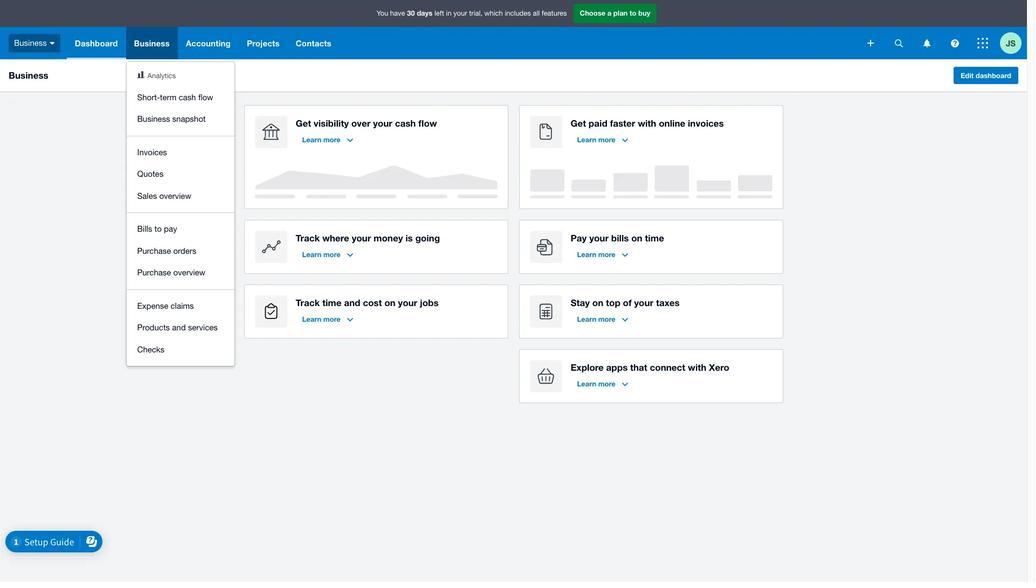 Task type: describe. For each thing, give the bounding box(es) containing it.
cost
[[363, 297, 382, 309]]

learn more button for on
[[571, 311, 635, 328]]

0 horizontal spatial on
[[385, 297, 396, 309]]

track time and cost on your jobs
[[296, 297, 439, 309]]

learn for on
[[577, 315, 597, 324]]

have
[[390, 9, 405, 17]]

bills
[[137, 224, 152, 234]]

track for track where your money is going
[[296, 232, 320, 244]]

edit
[[961, 71, 974, 80]]

services
[[188, 323, 218, 332]]

over
[[351, 118, 371, 129]]

0 horizontal spatial svg image
[[868, 40, 874, 46]]

learn more button for where
[[296, 246, 360, 263]]

includes
[[505, 9, 531, 17]]

learn more for paid
[[577, 135, 616, 144]]

business snapshot
[[137, 114, 206, 124]]

your right where
[[352, 232, 371, 244]]

short-
[[137, 92, 160, 102]]

learn more for on
[[577, 315, 616, 324]]

purchase overview
[[137, 268, 205, 277]]

bills to pay link
[[127, 218, 234, 240]]

stay
[[571, 297, 590, 309]]

connect
[[650, 362, 686, 373]]

choose a plan to buy
[[580, 9, 651, 17]]

online
[[659, 118, 686, 129]]

list box inside navigation
[[127, 62, 234, 366]]

faster
[[610, 118, 636, 129]]

contacts button
[[288, 27, 340, 59]]

dashboard
[[75, 38, 118, 48]]

top
[[606, 297, 621, 309]]

learn for visibility
[[302, 135, 322, 144]]

invoices icon image
[[530, 116, 562, 148]]

accounting button
[[178, 27, 239, 59]]

in
[[446, 9, 452, 17]]

taxes
[[656, 297, 680, 309]]

projects
[[247, 38, 280, 48]]

learn more for time
[[302, 315, 341, 324]]

sales overview link
[[127, 185, 234, 207]]

2 horizontal spatial on
[[632, 232, 643, 244]]

term
[[160, 92, 177, 102]]

apps
[[607, 362, 628, 373]]

1 horizontal spatial cash
[[395, 118, 416, 129]]

your right over
[[373, 118, 393, 129]]

learn more button for your
[[571, 246, 635, 263]]

where
[[322, 232, 349, 244]]

sales
[[137, 191, 157, 200]]

features
[[542, 9, 567, 17]]

more for where
[[323, 250, 341, 259]]

1 business button from the left
[[0, 27, 67, 59]]

dashboard
[[976, 71, 1012, 80]]

dashboard link
[[67, 27, 126, 59]]

taxes icon image
[[530, 296, 562, 328]]

analytics
[[148, 72, 176, 80]]

trial,
[[469, 9, 483, 17]]

header chart image
[[137, 71, 144, 78]]

edit dashboard
[[961, 71, 1012, 80]]

purchase orders link
[[127, 240, 234, 262]]

plan
[[614, 9, 628, 17]]

bills icon image
[[530, 231, 562, 263]]

learn more button for apps
[[571, 375, 635, 393]]

a
[[608, 9, 612, 17]]

js
[[1006, 38, 1016, 48]]

1 horizontal spatial time
[[645, 232, 664, 244]]

days
[[417, 9, 433, 17]]

jobs
[[420, 297, 439, 309]]

purchase orders
[[137, 246, 196, 255]]

of
[[623, 297, 632, 309]]

claims
[[171, 301, 194, 310]]

more for apps
[[599, 380, 616, 388]]

0 horizontal spatial cash
[[179, 92, 196, 102]]

bills to pay
[[137, 224, 177, 234]]

invoices preview bar graph image
[[530, 166, 773, 198]]

you have 30 days left in your trial, which includes all features
[[377, 9, 567, 17]]

orders
[[173, 246, 196, 255]]

your right pay
[[590, 232, 609, 244]]

left
[[435, 9, 444, 17]]

learn more for your
[[577, 250, 616, 259]]

1 horizontal spatial with
[[688, 362, 707, 373]]

expense claims
[[137, 301, 194, 310]]

and inside 'link'
[[172, 323, 186, 332]]

projects button
[[239, 27, 288, 59]]

products and services link
[[127, 317, 234, 339]]

which
[[485, 9, 503, 17]]

that
[[630, 362, 648, 373]]

visibility
[[314, 118, 349, 129]]

1 vertical spatial flow
[[419, 118, 437, 129]]

0 vertical spatial and
[[344, 297, 361, 309]]

buy
[[639, 9, 651, 17]]

sales overview
[[137, 191, 191, 200]]

js button
[[1000, 27, 1027, 59]]

banking preview line graph image
[[255, 166, 498, 198]]

xero
[[709, 362, 730, 373]]

accounting
[[186, 38, 231, 48]]

snapshot
[[172, 114, 206, 124]]



Task type: locate. For each thing, give the bounding box(es) containing it.
navigation
[[67, 27, 860, 366]]

business
[[14, 38, 47, 47], [134, 38, 170, 48], [9, 70, 48, 81], [137, 114, 170, 124]]

choose
[[580, 9, 606, 17]]

learn more button for paid
[[571, 131, 635, 148]]

learn more button down top at the bottom of the page
[[571, 311, 635, 328]]

list box containing short-term cash flow
[[127, 62, 234, 366]]

learn down 'paid'
[[577, 135, 597, 144]]

1 vertical spatial purchase
[[137, 268, 171, 277]]

learn
[[302, 135, 322, 144], [577, 135, 597, 144], [302, 250, 322, 259], [577, 250, 597, 259], [302, 315, 322, 324], [577, 315, 597, 324], [577, 380, 597, 388]]

purchase for purchase overview
[[137, 268, 171, 277]]

to inside group
[[155, 224, 162, 234]]

short-term cash flow
[[137, 92, 213, 102]]

and down expense claims link
[[172, 323, 186, 332]]

purchase overview link
[[127, 262, 234, 284]]

time
[[645, 232, 664, 244], [322, 297, 342, 309]]

more down visibility
[[323, 135, 341, 144]]

1 vertical spatial and
[[172, 323, 186, 332]]

1 vertical spatial with
[[688, 362, 707, 373]]

0 horizontal spatial business button
[[0, 27, 67, 59]]

learn for time
[[302, 315, 322, 324]]

0 vertical spatial overview
[[159, 191, 191, 200]]

paid
[[589, 118, 608, 129]]

to left pay
[[155, 224, 162, 234]]

learn for paid
[[577, 135, 597, 144]]

get paid faster with online invoices
[[571, 118, 724, 129]]

1 vertical spatial to
[[155, 224, 162, 234]]

learn more down track time and cost on your jobs
[[302, 315, 341, 324]]

your inside you have 30 days left in your trial, which includes all features
[[454, 9, 467, 17]]

explore apps that connect with xero
[[571, 362, 730, 373]]

more down apps
[[599, 380, 616, 388]]

get for get paid faster with online invoices
[[571, 118, 586, 129]]

short-term cash flow link
[[127, 87, 234, 108]]

more for on
[[599, 315, 616, 324]]

checks
[[137, 345, 165, 354]]

is
[[406, 232, 413, 244]]

0 vertical spatial to
[[630, 9, 637, 17]]

purchase inside purchase overview link
[[137, 268, 171, 277]]

your right the of
[[634, 297, 654, 309]]

banner
[[0, 0, 1027, 366]]

track left where
[[296, 232, 320, 244]]

projects icon image
[[255, 296, 287, 328]]

1 vertical spatial overview
[[173, 268, 205, 277]]

time right bills
[[645, 232, 664, 244]]

learn right track money icon
[[302, 250, 322, 259]]

navigation inside banner
[[67, 27, 860, 366]]

learn more down pay
[[577, 250, 616, 259]]

get for get visibility over your cash flow
[[296, 118, 311, 129]]

your left jobs
[[398, 297, 418, 309]]

more down where
[[323, 250, 341, 259]]

cash
[[179, 92, 196, 102], [395, 118, 416, 129]]

0 vertical spatial purchase
[[137, 246, 171, 255]]

learn more for apps
[[577, 380, 616, 388]]

with
[[638, 118, 657, 129], [688, 362, 707, 373]]

get
[[296, 118, 311, 129], [571, 118, 586, 129]]

learn down pay
[[577, 250, 597, 259]]

track for track time and cost on your jobs
[[296, 297, 320, 309]]

learn more down stay
[[577, 315, 616, 324]]

learn down explore
[[577, 380, 597, 388]]

0 horizontal spatial get
[[296, 118, 311, 129]]

1 horizontal spatial business button
[[126, 27, 178, 59]]

expense claims link
[[127, 295, 234, 317]]

invoices
[[137, 148, 167, 157]]

learn more
[[302, 135, 341, 144], [577, 135, 616, 144], [302, 250, 341, 259], [577, 250, 616, 259], [302, 315, 341, 324], [577, 315, 616, 324], [577, 380, 616, 388]]

1 horizontal spatial on
[[593, 297, 604, 309]]

banner containing js
[[0, 0, 1027, 366]]

0 horizontal spatial time
[[322, 297, 342, 309]]

overview for purchase overview
[[173, 268, 205, 277]]

overview for sales overview
[[159, 191, 191, 200]]

business button
[[0, 27, 67, 59], [126, 27, 178, 59]]

more for time
[[323, 315, 341, 324]]

overview
[[159, 191, 191, 200], [173, 268, 205, 277]]

learn more down where
[[302, 250, 341, 259]]

0 vertical spatial with
[[638, 118, 657, 129]]

cash right term
[[179, 92, 196, 102]]

0 vertical spatial flow
[[198, 92, 213, 102]]

more for visibility
[[323, 135, 341, 144]]

learn down visibility
[[302, 135, 322, 144]]

stay on top of your taxes
[[571, 297, 680, 309]]

get left 'paid'
[[571, 118, 586, 129]]

overview down quotes link
[[159, 191, 191, 200]]

learn more button down visibility
[[296, 131, 360, 148]]

and
[[344, 297, 361, 309], [172, 323, 186, 332]]

get left visibility
[[296, 118, 311, 129]]

1 horizontal spatial and
[[344, 297, 361, 309]]

cash right over
[[395, 118, 416, 129]]

1 vertical spatial track
[[296, 297, 320, 309]]

with left xero
[[688, 362, 707, 373]]

more down track time and cost on your jobs
[[323, 315, 341, 324]]

track right the projects icon
[[296, 297, 320, 309]]

0 vertical spatial track
[[296, 232, 320, 244]]

more for paid
[[599, 135, 616, 144]]

0 horizontal spatial flow
[[198, 92, 213, 102]]

quotes
[[137, 169, 164, 179]]

purchase
[[137, 246, 171, 255], [137, 268, 171, 277]]

with right faster in the top of the page
[[638, 118, 657, 129]]

learn more button for time
[[296, 311, 360, 328]]

group
[[127, 62, 234, 366]]

banking icon image
[[255, 116, 287, 148]]

1 track from the top
[[296, 232, 320, 244]]

invoices link
[[127, 142, 234, 163]]

bills
[[611, 232, 629, 244]]

2 business button from the left
[[126, 27, 178, 59]]

0 horizontal spatial with
[[638, 118, 657, 129]]

1 vertical spatial cash
[[395, 118, 416, 129]]

learn more button down 'paid'
[[571, 131, 635, 148]]

learn more button down pay your bills on time
[[571, 246, 635, 263]]

quotes link
[[127, 163, 234, 185]]

more down 'paid'
[[599, 135, 616, 144]]

your right in
[[454, 9, 467, 17]]

pay
[[571, 232, 587, 244]]

svg image
[[951, 39, 959, 47], [868, 40, 874, 46]]

purchase inside purchase orders link
[[137, 246, 171, 255]]

learn more for where
[[302, 250, 341, 259]]

flow inside short-term cash flow link
[[198, 92, 213, 102]]

more for your
[[599, 250, 616, 259]]

0 horizontal spatial and
[[172, 323, 186, 332]]

learn more down visibility
[[302, 135, 341, 144]]

learn for apps
[[577, 380, 597, 388]]

pay your bills on time
[[571, 232, 664, 244]]

expense
[[137, 301, 168, 310]]

navigation containing dashboard
[[67, 27, 860, 366]]

learn more down 'paid'
[[577, 135, 616, 144]]

0 horizontal spatial to
[[155, 224, 162, 234]]

business snapshot link
[[127, 108, 234, 130]]

0 vertical spatial time
[[645, 232, 664, 244]]

svg image
[[978, 38, 989, 49], [895, 39, 903, 47], [924, 39, 931, 47], [50, 42, 55, 45]]

explore
[[571, 362, 604, 373]]

1 vertical spatial time
[[322, 297, 342, 309]]

track where your money is going
[[296, 232, 440, 244]]

all
[[533, 9, 540, 17]]

your
[[454, 9, 467, 17], [373, 118, 393, 129], [352, 232, 371, 244], [590, 232, 609, 244], [398, 297, 418, 309], [634, 297, 654, 309]]

get visibility over your cash flow
[[296, 118, 437, 129]]

overview down the orders
[[173, 268, 205, 277]]

1 get from the left
[[296, 118, 311, 129]]

learn more button
[[296, 131, 360, 148], [571, 131, 635, 148], [296, 246, 360, 263], [571, 246, 635, 263], [296, 311, 360, 328], [571, 311, 635, 328], [571, 375, 635, 393]]

svg image inside business popup button
[[50, 42, 55, 45]]

more down top at the bottom of the page
[[599, 315, 616, 324]]

2 track from the top
[[296, 297, 320, 309]]

you
[[377, 9, 388, 17]]

1 horizontal spatial to
[[630, 9, 637, 17]]

2 purchase from the top
[[137, 268, 171, 277]]

on right bills
[[632, 232, 643, 244]]

learn more button down where
[[296, 246, 360, 263]]

track money icon image
[[255, 231, 287, 263]]

learn more button down track time and cost on your jobs
[[296, 311, 360, 328]]

invoices
[[688, 118, 724, 129]]

1 purchase from the top
[[137, 246, 171, 255]]

purchase down purchase orders
[[137, 268, 171, 277]]

on
[[632, 232, 643, 244], [385, 297, 396, 309], [593, 297, 604, 309]]

list box
[[127, 62, 234, 366]]

1 horizontal spatial get
[[571, 118, 586, 129]]

more down pay your bills on time
[[599, 250, 616, 259]]

learn more down explore
[[577, 380, 616, 388]]

learn more button for visibility
[[296, 131, 360, 148]]

track
[[296, 232, 320, 244], [296, 297, 320, 309]]

purchase for purchase orders
[[137, 246, 171, 255]]

learn right the projects icon
[[302, 315, 322, 324]]

learn more button down apps
[[571, 375, 635, 393]]

on right cost
[[385, 297, 396, 309]]

to left buy
[[630, 9, 637, 17]]

and left cost
[[344, 297, 361, 309]]

more
[[323, 135, 341, 144], [599, 135, 616, 144], [323, 250, 341, 259], [599, 250, 616, 259], [323, 315, 341, 324], [599, 315, 616, 324], [599, 380, 616, 388]]

business inside business snapshot "link"
[[137, 114, 170, 124]]

1 horizontal spatial svg image
[[951, 39, 959, 47]]

products
[[137, 323, 170, 332]]

on left top at the bottom of the page
[[593, 297, 604, 309]]

to
[[630, 9, 637, 17], [155, 224, 162, 234]]

contacts
[[296, 38, 332, 48]]

learn for where
[[302, 250, 322, 259]]

flow
[[198, 92, 213, 102], [419, 118, 437, 129]]

money
[[374, 232, 403, 244]]

checks link
[[127, 339, 234, 361]]

1 horizontal spatial flow
[[419, 118, 437, 129]]

group containing short-term cash flow
[[127, 62, 234, 366]]

products and services
[[137, 323, 218, 332]]

purchase down bills to pay
[[137, 246, 171, 255]]

30
[[407, 9, 415, 17]]

add-ons icon image
[[530, 360, 562, 393]]

pay
[[164, 224, 177, 234]]

0 vertical spatial cash
[[179, 92, 196, 102]]

learn for your
[[577, 250, 597, 259]]

learn down stay
[[577, 315, 597, 324]]

edit dashboard button
[[954, 67, 1019, 84]]

time left cost
[[322, 297, 342, 309]]

learn more for visibility
[[302, 135, 341, 144]]

going
[[416, 232, 440, 244]]

2 get from the left
[[571, 118, 586, 129]]



Task type: vqa. For each thing, say whether or not it's contained in the screenshot.
the display
no



